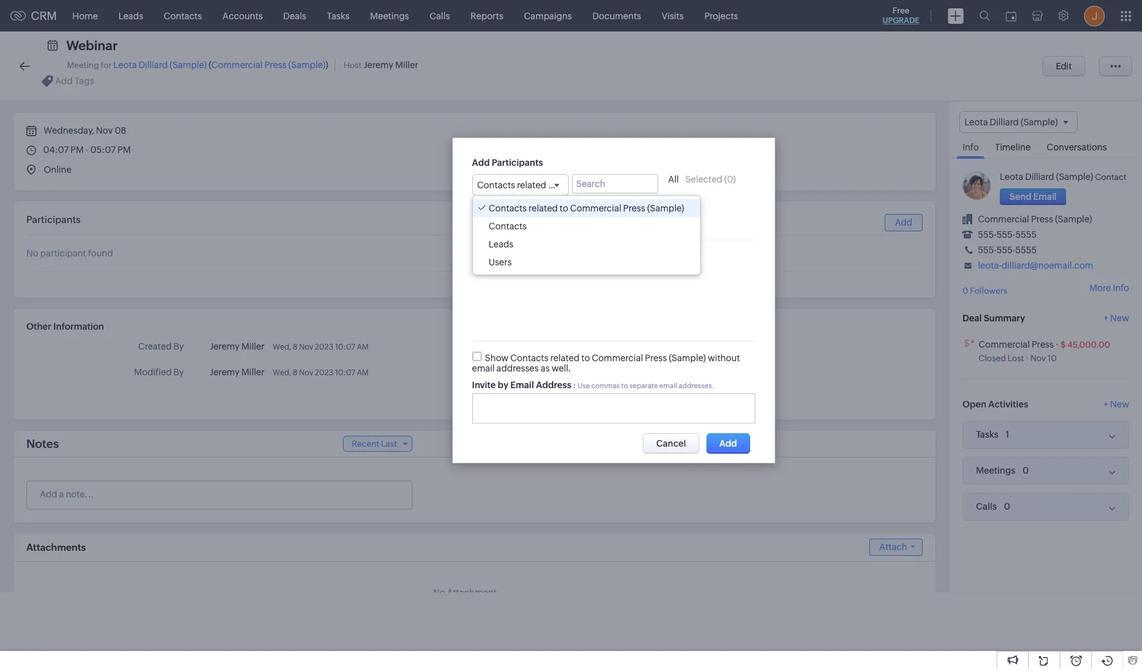 Task type: describe. For each thing, give the bounding box(es) containing it.
1 + new from the top
[[1104, 313, 1129, 323]]

all link
[[668, 174, 679, 184]]

by for created by
[[173, 342, 184, 352]]

2 5555 from the top
[[1015, 245, 1037, 256]]

05:07
[[90, 145, 116, 155]]

0 vertical spatial (
[[209, 60, 211, 70]]

commercial inside commercial press · $ 45,000.00 closed lost · nov 10
[[979, 340, 1030, 350]]

Add a note... field
[[27, 488, 411, 501]]

create menu image
[[948, 8, 964, 23]]

press inside commercial press · $ 45,000.00 closed lost · nov 10
[[1032, 340, 1054, 350]]

separate
[[629, 382, 658, 390]]

+ new link
[[1104, 313, 1129, 330]]

commercial press link
[[979, 340, 1054, 350]]

contacts inside show contacts related to commercial press (sample) without email addresses as well.
[[510, 353, 548, 363]]

meeting for leota dilliard (sample) ( commercial press (sample) )
[[67, 60, 328, 70]]

meetings link
[[360, 0, 419, 31]]

contacts related to commercial press (sample) for tree at the top of the page containing contacts related to commercial press (sample)
[[489, 203, 684, 213]]

modified by
[[134, 367, 184, 378]]

for
[[101, 60, 112, 70]]

info link
[[956, 133, 985, 159]]

documents
[[592, 11, 641, 21]]

cancel link
[[643, 433, 700, 454]]

conversations link
[[1040, 133, 1113, 158]]

tasks link
[[316, 0, 360, 31]]

1 horizontal spatial commercial press (sample) link
[[978, 214, 1092, 225]]

deal summary
[[963, 313, 1025, 323]]

wednesday, nov 08
[[42, 125, 126, 136]]

leota dilliard (sample) leota-dilliard@noemail.com
[[506, 209, 621, 233]]

8 for modified by
[[293, 369, 297, 378]]

miller for modified by
[[241, 367, 265, 378]]

found
[[88, 248, 113, 259]]

no participant found
[[26, 248, 113, 259]]

crm link
[[10, 9, 57, 23]]

closed
[[979, 354, 1006, 363]]

related inside show contacts related to commercial press (sample) without email addresses as well.
[[550, 353, 580, 363]]

add participants
[[472, 157, 543, 168]]

email inside invite by email address : use commas to separate email addresses.
[[659, 382, 677, 390]]

2 + new from the top
[[1104, 399, 1129, 410]]

other
[[26, 322, 51, 332]]

jeremy for created by
[[210, 342, 240, 352]]

by
[[498, 380, 508, 390]]

commercial inside show contacts related to commercial press (sample) without email addresses as well.
[[592, 353, 643, 363]]

followers
[[970, 286, 1007, 296]]

0 vertical spatial miller
[[395, 60, 418, 70]]

(sample) down all
[[647, 203, 684, 213]]

visits
[[662, 11, 684, 21]]

reports link
[[460, 0, 514, 31]]

cancel
[[656, 439, 686, 449]]

timeline link
[[989, 133, 1037, 158]]

crm
[[31, 9, 57, 23]]

2 + from the top
[[1104, 399, 1108, 410]]

well.
[[551, 363, 571, 374]]

search image
[[979, 10, 990, 21]]

(sample) down leota dilliard (sample) contact
[[1055, 214, 1092, 225]]

commercial inside tree
[[570, 203, 621, 213]]

more
[[1089, 283, 1111, 294]]

deals
[[283, 11, 306, 21]]

profile element
[[1076, 0, 1112, 31]]

campaigns link
[[514, 0, 582, 31]]

1 vertical spatial participants
[[26, 214, 81, 225]]

Search text field
[[572, 174, 658, 193]]

profile image
[[1084, 5, 1105, 26]]

deals link
[[273, 0, 316, 31]]

2 pm from the left
[[117, 145, 131, 155]]

summary
[[984, 313, 1025, 323]]

visits link
[[651, 0, 694, 31]]

0 vertical spatial leads
[[118, 11, 143, 21]]

more info
[[1089, 283, 1129, 294]]

information
[[53, 322, 104, 332]]

1 vertical spatial related
[[529, 203, 558, 213]]

more info link
[[1089, 283, 1129, 294]]

commercial press · $ 45,000.00 closed lost · nov 10
[[979, 340, 1110, 363]]

1 pm from the left
[[70, 145, 84, 155]]

1 vertical spatial ·
[[1026, 354, 1029, 363]]

contact
[[1095, 173, 1126, 182]]

leota-dilliard@noemail.com link
[[978, 261, 1093, 271]]

modified
[[134, 367, 172, 378]]

2 555-555-5555 from the top
[[978, 245, 1037, 256]]

home link
[[62, 0, 108, 31]]

recent last
[[352, 439, 397, 449]]

press down deals link
[[264, 60, 287, 70]]

upgrade
[[883, 16, 919, 25]]

invite by email address : use commas to separate email addresses.
[[472, 380, 714, 390]]

Contacts related to Commercial Press (Sample) field
[[472, 174, 673, 196]]

:
[[573, 381, 576, 390]]

0 vertical spatial )
[[325, 60, 328, 70]]

online
[[44, 165, 72, 175]]

add link
[[885, 214, 923, 232]]

2023 for modified by
[[315, 369, 333, 378]]

without
[[708, 353, 740, 363]]

leads inside tree
[[489, 239, 513, 249]]

1 horizontal spatial leota-
[[978, 261, 1002, 271]]

addresses
[[496, 363, 539, 374]]

(sample) down conversations
[[1056, 172, 1093, 182]]

search element
[[972, 0, 998, 32]]

attach link
[[869, 539, 923, 557]]

nov inside commercial press · $ 45,000.00 closed lost · nov 10
[[1030, 354, 1046, 363]]

press inside show contacts related to commercial press (sample) without email addresses as well.
[[645, 353, 667, 363]]

no attachment
[[433, 588, 497, 598]]

10:07 for modified by
[[335, 369, 355, 378]]

use
[[578, 382, 590, 390]]

meetings
[[370, 11, 409, 21]]

projects link
[[694, 0, 748, 31]]

open
[[963, 399, 986, 410]]

1 horizontal spatial participants
[[492, 157, 543, 168]]

1 horizontal spatial 0
[[963, 286, 968, 296]]

notes
[[26, 438, 59, 451]]

invite
[[472, 380, 496, 390]]

8 for created by
[[293, 343, 297, 352]]

08
[[115, 125, 126, 136]]

am for modified by
[[357, 369, 369, 378]]

1 vertical spatial info
[[1113, 283, 1129, 294]]

deal
[[963, 313, 982, 323]]

free upgrade
[[883, 6, 919, 25]]

calls link
[[419, 0, 460, 31]]

participant
[[40, 248, 86, 259]]

show contacts related to commercial press (sample) without email addresses as well.
[[472, 353, 740, 374]]

1 vertical spatial (
[[724, 174, 727, 184]]

attachments
[[26, 542, 86, 553]]

10
[[1048, 354, 1057, 363]]

recent
[[352, 439, 379, 449]]

(sample) inside show contacts related to commercial press (sample) without email addresses as well.
[[669, 353, 706, 363]]

1 555-555-5555 from the top
[[978, 230, 1037, 240]]

contacts link
[[154, 0, 212, 31]]



Task type: vqa. For each thing, say whether or not it's contained in the screenshot.
bottom Participants
yes



Task type: locate. For each thing, give the bounding box(es) containing it.
miller for created by
[[241, 342, 265, 352]]

related down add participants
[[517, 180, 546, 190]]

users
[[489, 257, 512, 267]]

1 horizontal spatial pm
[[117, 145, 131, 155]]

0 vertical spatial wed, 8 nov 2023 10:07 am
[[273, 343, 369, 352]]

leads right home link at top left
[[118, 11, 143, 21]]

0 horizontal spatial commercial press (sample) link
[[211, 60, 325, 70]]

2 horizontal spatial leota dilliard (sample) link
[[1000, 172, 1093, 182]]

1 by from the top
[[173, 342, 184, 352]]

to right well.
[[581, 353, 590, 363]]

1 horizontal spatial info
[[1113, 283, 1129, 294]]

participants up 'contacts related to commercial press (sample)' field
[[492, 157, 543, 168]]

0 vertical spatial jeremy miller
[[210, 342, 265, 352]]

0 horizontal spatial leota
[[113, 60, 137, 70]]

2 vertical spatial leota
[[506, 209, 529, 219]]

webinar
[[66, 38, 118, 53]]

related down 'contacts related to commercial press (sample)' field
[[529, 203, 558, 213]]

0 vertical spatial related
[[517, 180, 546, 190]]

2 10:07 from the top
[[335, 369, 355, 378]]

2 vertical spatial dilliard
[[531, 209, 560, 219]]

1 2023 from the top
[[315, 343, 333, 352]]

activities
[[988, 399, 1028, 410]]

selected
[[685, 174, 722, 184]]

leota
[[113, 60, 137, 70], [1000, 172, 1023, 182], [506, 209, 529, 219]]

wed, 8 nov 2023 10:07 am for created by
[[273, 343, 369, 352]]

(sample) inside leota dilliard (sample) leota-dilliard@noemail.com
[[562, 209, 599, 219]]

2 am from the top
[[357, 369, 369, 378]]

1 vertical spatial + new
[[1104, 399, 1129, 410]]

1 vertical spatial new
[[1110, 399, 1129, 410]]

jeremy miller
[[210, 342, 265, 352], [210, 367, 265, 378]]

attachment
[[447, 588, 497, 598]]

pm left -
[[70, 145, 84, 155]]

conversations
[[1047, 142, 1107, 153]]

0 vertical spatial 10:07
[[335, 343, 355, 352]]

dilliard down timeline
[[1025, 172, 1054, 182]]

04:07
[[43, 145, 69, 155]]

other information
[[26, 322, 104, 332]]

0 vertical spatial leota
[[113, 60, 137, 70]]

0 vertical spatial am
[[357, 343, 369, 352]]

commercial press (sample) link
[[211, 60, 325, 70], [978, 214, 1092, 225]]

commercial down "accounts" link in the left of the page
[[211, 60, 263, 70]]

0 horizontal spatial no
[[26, 248, 38, 259]]

leota up users
[[506, 209, 529, 219]]

leota dilliard (sample) link for leota dilliard (sample) leota-dilliard@noemail.com
[[506, 209, 599, 220]]

by for modified by
[[173, 367, 184, 378]]

5555 down commercial press (sample)
[[1015, 230, 1037, 240]]

1 vertical spatial wed, 8 nov 2023 10:07 am
[[273, 369, 369, 378]]

lost
[[1008, 354, 1024, 363]]

0 vertical spatial by
[[173, 342, 184, 352]]

( down contacts link on the top of the page
[[209, 60, 211, 70]]

add
[[472, 157, 490, 168], [895, 217, 912, 228]]

leota- up followers
[[978, 261, 1002, 271]]

1 wed, 8 nov 2023 10:07 am from the top
[[273, 343, 369, 352]]

1 horizontal spatial no
[[433, 588, 445, 598]]

info left timeline
[[963, 142, 979, 153]]

related inside field
[[517, 180, 546, 190]]

0 vertical spatial 0
[[727, 174, 733, 184]]

to right commas
[[621, 382, 628, 390]]

leota- up users
[[506, 222, 530, 233]]

tree containing contacts related to commercial press (sample)
[[473, 196, 700, 275]]

open activities
[[963, 399, 1028, 410]]

1 vertical spatial contacts related to commercial press (sample)
[[489, 203, 684, 213]]

0 horizontal spatial email
[[472, 363, 495, 374]]

0 vertical spatial new
[[1110, 313, 1129, 323]]

-
[[86, 145, 88, 155]]

555-555-5555
[[978, 230, 1037, 240], [978, 245, 1037, 256]]

1 vertical spatial leads
[[489, 239, 513, 249]]

0 horizontal spatial 0
[[727, 174, 733, 184]]

2 wed, 8 nov 2023 10:07 am from the top
[[273, 369, 369, 378]]

0 vertical spatial jeremy
[[363, 60, 393, 70]]

leota dilliard (sample) link
[[113, 60, 207, 70], [1000, 172, 1093, 182], [506, 209, 599, 220]]

1 new from the top
[[1110, 313, 1129, 323]]

press inside 'contacts related to commercial press (sample)' field
[[612, 180, 634, 190]]

1 vertical spatial leota
[[1000, 172, 1023, 182]]

0 vertical spatial email
[[472, 363, 495, 374]]

press down search text box at the right top of page
[[623, 203, 645, 213]]

0 horizontal spatial info
[[963, 142, 979, 153]]

0 vertical spatial contacts related to commercial press (sample)
[[477, 180, 673, 190]]

555-555-5555 up leota-dilliard@noemail.com
[[978, 245, 1037, 256]]

1 vertical spatial dilliard
[[1025, 172, 1054, 182]]

(sample) inside field
[[635, 180, 673, 190]]

dilliard for leota dilliard (sample) contact
[[1025, 172, 1054, 182]]

related right as
[[550, 353, 580, 363]]

commas
[[591, 382, 620, 390]]

0 vertical spatial 8
[[293, 343, 297, 352]]

0 right 'selected' at the right of the page
[[727, 174, 733, 184]]

commercial up commas
[[592, 353, 643, 363]]

1 vertical spatial 555-555-5555
[[978, 245, 1037, 256]]

info right "more"
[[1113, 283, 1129, 294]]

555-555-5555 down commercial press (sample)
[[978, 230, 1037, 240]]

1 vertical spatial 0
[[963, 286, 968, 296]]

1 vertical spatial 5555
[[1015, 245, 1037, 256]]

add for add participants
[[472, 157, 490, 168]]

leads link
[[108, 0, 154, 31]]

1 vertical spatial email
[[659, 382, 677, 390]]

+ down "more info" link
[[1104, 313, 1108, 323]]

am for created by
[[357, 343, 369, 352]]

leota-
[[506, 222, 530, 233], [978, 261, 1002, 271]]

2 new from the top
[[1110, 399, 1129, 410]]

participants up 'participant'
[[26, 214, 81, 225]]

pm
[[70, 145, 84, 155], [117, 145, 131, 155]]

dilliard for leota dilliard (sample) leota-dilliard@noemail.com
[[531, 209, 560, 219]]

leota dilliard (sample) contact
[[1000, 172, 1126, 182]]

press left all link in the top right of the page
[[612, 180, 634, 190]]

1 horizontal spatial dilliard@noemail.com
[[1002, 261, 1093, 271]]

press inside tree
[[623, 203, 645, 213]]

1 vertical spatial +
[[1104, 399, 1108, 410]]

contacts related to commercial press (sample) for 'contacts related to commercial press (sample)' field
[[477, 180, 673, 190]]

leota down timeline
[[1000, 172, 1023, 182]]

wed, 8 nov 2023 10:07 am
[[273, 343, 369, 352], [273, 369, 369, 378]]

2 vertical spatial leota dilliard (sample) link
[[506, 209, 599, 220]]

0 vertical spatial participants
[[492, 157, 543, 168]]

1 vertical spatial wed,
[[273, 369, 291, 378]]

press up the 10
[[1032, 340, 1054, 350]]

1 vertical spatial 2023
[[315, 369, 333, 378]]

leota right for
[[113, 60, 137, 70]]

1 + from the top
[[1104, 313, 1108, 323]]

attach
[[879, 542, 907, 553]]

(sample) down 'contacts related to commercial press (sample)' field
[[562, 209, 599, 219]]

0 vertical spatial add
[[472, 157, 490, 168]]

email up invite
[[472, 363, 495, 374]]

1 vertical spatial add
[[895, 217, 912, 228]]

dilliard inside leota dilliard (sample) leota-dilliard@noemail.com
[[531, 209, 560, 219]]

leota dilliard (sample) link right for
[[113, 60, 207, 70]]

0 vertical spatial dilliard@noemail.com
[[530, 222, 621, 233]]

jeremy miller for modified by
[[210, 367, 265, 378]]

5555 up leota-dilliard@noemail.com
[[1015, 245, 1037, 256]]

1 horizontal spatial add
[[895, 217, 912, 228]]

host
[[344, 60, 362, 70]]

1 horizontal spatial ·
[[1056, 340, 1059, 350]]

contacts related to commercial press (sample) down 'contacts related to commercial press (sample)' field
[[489, 203, 684, 213]]

commercial inside 'contacts related to commercial press (sample)' field
[[558, 180, 610, 190]]

contacts inside field
[[477, 180, 515, 190]]

0 vertical spatial no
[[26, 248, 38, 259]]

campaigns
[[524, 11, 572, 21]]

wed,
[[273, 343, 291, 352], [273, 369, 291, 378]]

to down 'contacts related to commercial press (sample)' field
[[560, 203, 568, 213]]

commercial press (sample) link up leota-dilliard@noemail.com
[[978, 214, 1092, 225]]

no for no attachment
[[433, 588, 445, 598]]

calls
[[430, 11, 450, 21]]

jeremy for modified by
[[210, 367, 240, 378]]

leota for leota dilliard (sample) leota-dilliard@noemail.com
[[506, 209, 529, 219]]

0 horizontal spatial add
[[472, 157, 490, 168]]

jeremy miller for created by
[[210, 342, 265, 352]]

(sample) left 'selected' at the right of the page
[[635, 180, 673, 190]]

contacts related to commercial press (sample) inside field
[[477, 180, 673, 190]]

dilliard@noemail.com down 'contacts related to commercial press (sample)' field
[[530, 222, 621, 233]]

0 horizontal spatial leota dilliard (sample) link
[[113, 60, 207, 70]]

0 vertical spatial commercial press (sample) link
[[211, 60, 325, 70]]

by right the created
[[173, 342, 184, 352]]

to inside field
[[548, 180, 557, 190]]

leota for leota dilliard (sample) contact
[[1000, 172, 1023, 182]]

1 horizontal spatial )
[[733, 174, 736, 184]]

commercial up lost
[[979, 340, 1030, 350]]

45,000.00
[[1067, 340, 1110, 350]]

contacts related to commercial press (sample)
[[477, 180, 673, 190], [489, 203, 684, 213]]

accounts
[[223, 11, 263, 21]]

· right lost
[[1026, 354, 1029, 363]]

leads
[[118, 11, 143, 21], [489, 239, 513, 249]]

2 by from the top
[[173, 367, 184, 378]]

1 vertical spatial no
[[433, 588, 445, 598]]

0 vertical spatial dilliard
[[139, 60, 168, 70]]

press up leota-dilliard@noemail.com
[[1031, 214, 1053, 225]]

0 horizontal spatial leads
[[118, 11, 143, 21]]

(sample) down contacts link on the top of the page
[[170, 60, 207, 70]]

2 vertical spatial miller
[[241, 367, 265, 378]]

no left attachment
[[433, 588, 445, 598]]

2 wed, from the top
[[273, 369, 291, 378]]

1 horizontal spatial leota dilliard (sample) link
[[506, 209, 599, 220]]

1 wed, from the top
[[273, 343, 291, 352]]

0 vertical spatial +
[[1104, 313, 1108, 323]]

tasks
[[327, 11, 350, 21]]

)
[[325, 60, 328, 70], [733, 174, 736, 184]]

commercial
[[211, 60, 263, 70], [558, 180, 610, 190], [570, 203, 621, 213], [978, 214, 1029, 225], [979, 340, 1030, 350], [592, 353, 643, 363]]

1 vertical spatial 8
[[293, 369, 297, 378]]

10:07 for created by
[[335, 343, 355, 352]]

leota dilliard (sample) link down conversations
[[1000, 172, 1093, 182]]

(sample)
[[170, 60, 207, 70], [288, 60, 325, 70], [1056, 172, 1093, 182], [635, 180, 673, 190], [647, 203, 684, 213], [562, 209, 599, 219], [1055, 214, 1092, 225], [669, 353, 706, 363]]

1 vertical spatial miller
[[241, 342, 265, 352]]

add for add
[[895, 217, 912, 228]]

+ down 45,000.00
[[1104, 399, 1108, 410]]

commercial up leota-dilliard@noemail.com link
[[978, 214, 1029, 225]]

to inside show contacts related to commercial press (sample) without email addresses as well.
[[581, 353, 590, 363]]

0 horizontal spatial )
[[325, 60, 328, 70]]

commercial up leota dilliard (sample) leota-dilliard@noemail.com
[[558, 180, 610, 190]]

commercial down search text box at the right top of page
[[570, 203, 621, 213]]

1 vertical spatial commercial press (sample) link
[[978, 214, 1092, 225]]

leota- inside leota dilliard (sample) leota-dilliard@noemail.com
[[506, 222, 530, 233]]

miller
[[395, 60, 418, 70], [241, 342, 265, 352], [241, 367, 265, 378]]

) left host
[[325, 60, 328, 70]]

( right 'selected' at the right of the page
[[724, 174, 727, 184]]

1 vertical spatial jeremy miller
[[210, 367, 265, 378]]

0 horizontal spatial pm
[[70, 145, 84, 155]]

(sample) left host
[[288, 60, 325, 70]]

) right 'selected' at the right of the page
[[733, 174, 736, 184]]

None button
[[1042, 56, 1086, 77], [1000, 189, 1066, 205], [706, 433, 750, 454], [1042, 56, 1086, 77], [1000, 189, 1066, 205], [706, 433, 750, 454]]

(sample) up 'addresses.'
[[669, 353, 706, 363]]

dilliard
[[139, 60, 168, 70], [1025, 172, 1054, 182], [531, 209, 560, 219]]

2 vertical spatial related
[[550, 353, 580, 363]]

info inside info link
[[963, 142, 979, 153]]

10:07
[[335, 343, 355, 352], [335, 369, 355, 378]]

0 vertical spatial 2023
[[315, 343, 333, 352]]

press
[[264, 60, 287, 70], [612, 180, 634, 190], [623, 203, 645, 213], [1031, 214, 1053, 225], [1032, 340, 1054, 350], [645, 353, 667, 363]]

home
[[72, 11, 98, 21]]

email right separate on the right bottom
[[659, 382, 677, 390]]

no
[[26, 248, 38, 259], [433, 588, 445, 598]]

dilliard down 'contacts related to commercial press (sample)' field
[[531, 209, 560, 219]]

2023 for created by
[[315, 343, 333, 352]]

add inside add link
[[895, 217, 912, 228]]

dilliard right for
[[139, 60, 168, 70]]

wed, for created by
[[273, 343, 291, 352]]

0 horizontal spatial dilliard
[[139, 60, 168, 70]]

dilliard@noemail.com
[[530, 222, 621, 233], [1002, 261, 1093, 271]]

wednesday,
[[44, 125, 94, 136]]

dilliard@noemail.com down commercial press (sample)
[[1002, 261, 1093, 271]]

dilliard@noemail.com inside leota dilliard (sample) leota-dilliard@noemail.com
[[530, 222, 621, 233]]

0 left followers
[[963, 286, 968, 296]]

2 2023 from the top
[[315, 369, 333, 378]]

· left $
[[1056, 340, 1059, 350]]

leads up users
[[489, 239, 513, 249]]

contacts related to commercial press (sample) up leota dilliard (sample) leota-dilliard@noemail.com
[[477, 180, 673, 190]]

nov
[[96, 125, 113, 136], [299, 343, 313, 352], [1030, 354, 1046, 363], [299, 369, 313, 378]]

1 10:07 from the top
[[335, 343, 355, 352]]

0 horizontal spatial ·
[[1026, 354, 1029, 363]]

email
[[510, 380, 534, 390]]

create menu element
[[940, 0, 972, 31]]

0 vertical spatial leota-
[[506, 222, 530, 233]]

$
[[1061, 340, 1066, 350]]

0 vertical spatial info
[[963, 142, 979, 153]]

0 vertical spatial leota dilliard (sample) link
[[113, 60, 207, 70]]

1 jeremy miller from the top
[[210, 342, 265, 352]]

5555
[[1015, 230, 1037, 240], [1015, 245, 1037, 256]]

calendar image
[[1006, 11, 1017, 21]]

jeremy
[[363, 60, 393, 70], [210, 342, 240, 352], [210, 367, 240, 378]]

1 8 from the top
[[293, 343, 297, 352]]

tree
[[473, 196, 700, 275]]

to up leota dilliard (sample) leota-dilliard@noemail.com
[[548, 180, 557, 190]]

0 horizontal spatial leota-
[[506, 222, 530, 233]]

0 vertical spatial + new
[[1104, 313, 1129, 323]]

am
[[357, 343, 369, 352], [357, 369, 369, 378]]

free
[[893, 6, 909, 15]]

new
[[1110, 313, 1129, 323], [1110, 399, 1129, 410]]

address
[[536, 380, 571, 390]]

timeline
[[995, 142, 1031, 153]]

no left 'participant'
[[26, 248, 38, 259]]

04:07 pm - 05:07 pm
[[43, 145, 131, 155]]

2 8 from the top
[[293, 369, 297, 378]]

all
[[668, 174, 679, 184]]

wed, for modified by
[[273, 369, 291, 378]]

addresses.
[[679, 382, 714, 390]]

0
[[727, 174, 733, 184], [963, 286, 968, 296]]

2 horizontal spatial leota
[[1000, 172, 1023, 182]]

as
[[541, 363, 550, 374]]

0 horizontal spatial participants
[[26, 214, 81, 225]]

1 vertical spatial leota dilliard (sample) link
[[1000, 172, 1093, 182]]

to
[[548, 180, 557, 190], [560, 203, 568, 213], [581, 353, 590, 363], [621, 382, 628, 390]]

1 horizontal spatial dilliard
[[531, 209, 560, 219]]

participants
[[492, 157, 543, 168], [26, 214, 81, 225]]

email inside show contacts related to commercial press (sample) without email addresses as well.
[[472, 363, 495, 374]]

2 jeremy miller from the top
[[210, 367, 265, 378]]

press up separate on the right bottom
[[645, 353, 667, 363]]

no for no participant found
[[26, 248, 38, 259]]

·
[[1056, 340, 1059, 350], [1026, 354, 1029, 363]]

leota dilliard (sample) link down 'contacts related to commercial press (sample)' field
[[506, 209, 599, 220]]

0 horizontal spatial dilliard@noemail.com
[[530, 222, 621, 233]]

host jeremy miller
[[344, 60, 418, 70]]

1 5555 from the top
[[1015, 230, 1037, 240]]

last
[[381, 439, 397, 449]]

contacts related to commercial press (sample) inside tree
[[489, 203, 684, 213]]

1 vertical spatial dilliard@noemail.com
[[1002, 261, 1093, 271]]

leota dilliard (sample) link for leota dilliard (sample) contact
[[1000, 172, 1093, 182]]

1 vertical spatial leota-
[[978, 261, 1002, 271]]

to inside invite by email address : use commas to separate email addresses.
[[621, 382, 628, 390]]

pm down 08
[[117, 145, 131, 155]]

1 am from the top
[[357, 343, 369, 352]]

0 vertical spatial ·
[[1056, 340, 1059, 350]]

1 horizontal spatial email
[[659, 382, 677, 390]]

projects
[[704, 11, 738, 21]]

wed, 8 nov 2023 10:07 am for modified by
[[273, 369, 369, 378]]

commercial press (sample) link down "accounts" link in the left of the page
[[211, 60, 325, 70]]

by right modified
[[173, 367, 184, 378]]

2 vertical spatial jeremy
[[210, 367, 240, 378]]

2 horizontal spatial dilliard
[[1025, 172, 1054, 182]]

0 followers
[[963, 286, 1007, 296]]

leota inside leota dilliard (sample) leota-dilliard@noemail.com
[[506, 209, 529, 219]]

created
[[138, 342, 172, 352]]

1 vertical spatial 10:07
[[335, 369, 355, 378]]

+
[[1104, 313, 1108, 323], [1104, 399, 1108, 410]]

1 vertical spatial jeremy
[[210, 342, 240, 352]]

1 vertical spatial am
[[357, 369, 369, 378]]

1 vertical spatial )
[[733, 174, 736, 184]]



